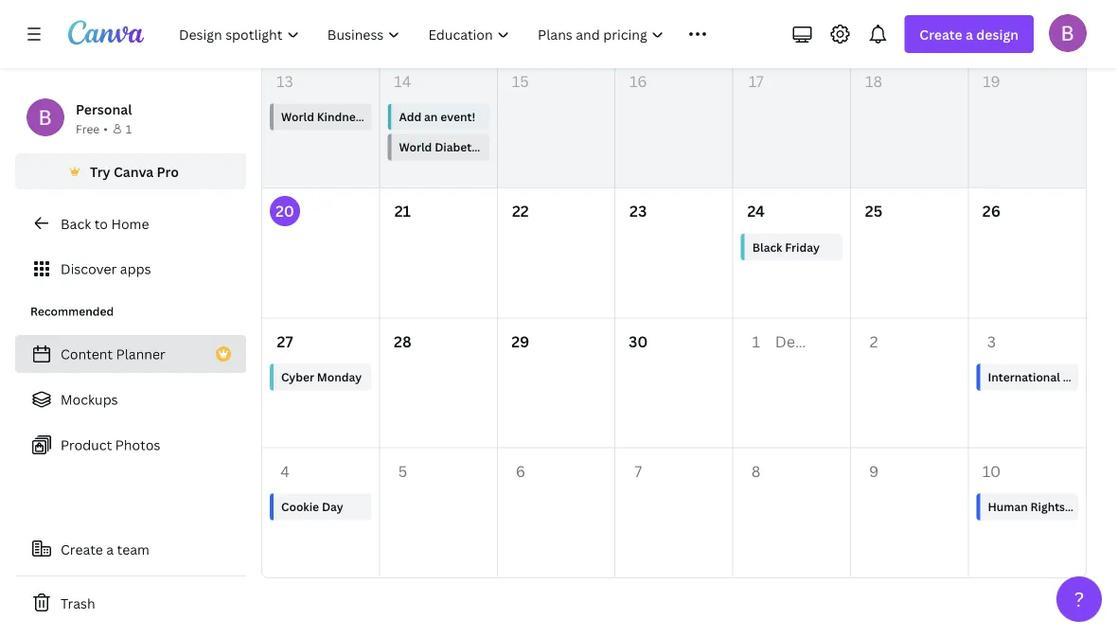Task type: vqa. For each thing, say whether or not it's contained in the screenshot.
left Create
yes



Task type: describe. For each thing, give the bounding box(es) containing it.
black friday
[[753, 239, 820, 255]]

create for create a team
[[61, 540, 103, 558]]

content planner link
[[15, 335, 246, 373]]

rights
[[1031, 499, 1066, 515]]

list containing content planner
[[15, 335, 246, 464]]

world kindness day
[[281, 109, 391, 125]]

•
[[103, 121, 108, 136]]

try canva pro button
[[15, 153, 246, 189]]

a for design
[[966, 25, 974, 43]]

cyber monday row
[[262, 319, 1087, 449]]

try
[[90, 162, 110, 180]]

black
[[753, 239, 783, 255]]

add an event!
[[399, 109, 476, 125]]

human rights day
[[988, 499, 1090, 515]]

world for world diabetes day
[[399, 139, 432, 155]]

1
[[126, 121, 132, 136]]

a for team
[[106, 540, 114, 558]]

product
[[61, 436, 112, 454]]

product photos link
[[15, 426, 246, 464]]

world for world kindness day
[[281, 109, 314, 125]]

free •
[[76, 121, 108, 136]]

world diabetes day
[[399, 139, 508, 155]]

world kindness day button
[[270, 104, 391, 130]]

? button
[[1057, 577, 1103, 622]]

world diabetes day button
[[388, 134, 508, 161]]

day inside cookie day button
[[322, 499, 344, 515]]

friday
[[786, 239, 820, 255]]

photos
[[115, 436, 160, 454]]

human
[[988, 499, 1028, 515]]

back to home
[[61, 215, 149, 233]]

mockups
[[61, 391, 118, 409]]

personal
[[76, 100, 132, 118]]

cyber
[[281, 369, 314, 385]]

team
[[117, 540, 150, 558]]

content
[[61, 345, 113, 363]]

create a team button
[[15, 530, 246, 568]]

day for world kindness day
[[370, 109, 391, 125]]

discover apps
[[61, 260, 151, 278]]

back
[[61, 215, 91, 233]]

add
[[399, 109, 422, 125]]

design
[[977, 25, 1019, 43]]

event!
[[441, 109, 476, 125]]

monday
[[317, 369, 362, 385]]

black friday button
[[741, 234, 843, 260]]

free
[[76, 121, 100, 136]]

recommended
[[30, 304, 114, 319]]



Task type: locate. For each thing, give the bounding box(es) containing it.
create a team
[[61, 540, 150, 558]]

1 horizontal spatial create
[[920, 25, 963, 43]]

0 horizontal spatial world
[[281, 109, 314, 125]]

product photos
[[61, 436, 160, 454]]

a inside button
[[106, 540, 114, 558]]

an
[[424, 109, 438, 125]]

world down add
[[399, 139, 432, 155]]

day inside world kindness day button
[[370, 109, 391, 125]]

trash
[[61, 594, 95, 612]]

day inside the world diabetes day button
[[487, 139, 508, 155]]

day
[[370, 109, 391, 125], [487, 139, 508, 155], [322, 499, 344, 515], [1068, 499, 1090, 515]]

world inside world kindness day button
[[281, 109, 314, 125]]

discover
[[61, 260, 117, 278]]

mockups link
[[15, 381, 246, 419]]

?
[[1075, 586, 1085, 613]]

2 row from the top
[[262, 449, 1090, 578]]

1 horizontal spatial a
[[966, 25, 974, 43]]

create
[[920, 25, 963, 43], [61, 540, 103, 558]]

row
[[262, 58, 1087, 189], [262, 449, 1090, 578]]

pro
[[157, 162, 179, 180]]

create a design
[[920, 25, 1019, 43]]

1 horizontal spatial world
[[399, 139, 432, 155]]

create for create a design
[[920, 25, 963, 43]]

world
[[281, 109, 314, 125], [399, 139, 432, 155]]

0 vertical spatial create
[[920, 25, 963, 43]]

to
[[94, 215, 108, 233]]

world inside the world diabetes day button
[[399, 139, 432, 155]]

a left team
[[106, 540, 114, 558]]

create inside dropdown button
[[920, 25, 963, 43]]

0 vertical spatial world
[[281, 109, 314, 125]]

black friday row
[[262, 189, 1087, 319]]

diabetes
[[435, 139, 484, 155]]

1 vertical spatial create
[[61, 540, 103, 558]]

1 row from the top
[[262, 58, 1087, 189]]

content planner
[[61, 345, 166, 363]]

cookie day button
[[270, 494, 372, 521]]

bob builder image
[[1050, 14, 1087, 52]]

top level navigation element
[[167, 15, 731, 53], [167, 15, 731, 53]]

day right the rights
[[1068, 499, 1090, 515]]

0 horizontal spatial create
[[61, 540, 103, 558]]

cookie
[[281, 499, 319, 515]]

0 horizontal spatial a
[[106, 540, 114, 558]]

cyber monday button
[[270, 364, 372, 391]]

0 vertical spatial a
[[966, 25, 974, 43]]

day left add
[[370, 109, 391, 125]]

0 vertical spatial row
[[262, 58, 1087, 189]]

a left design
[[966, 25, 974, 43]]

human rights day button
[[977, 494, 1090, 521]]

list
[[15, 335, 246, 464]]

a inside dropdown button
[[966, 25, 974, 43]]

cookie day
[[281, 499, 344, 515]]

world left kindness
[[281, 109, 314, 125]]

apps
[[120, 260, 151, 278]]

row containing cookie day
[[262, 449, 1090, 578]]

home
[[111, 215, 149, 233]]

planner
[[116, 345, 166, 363]]

canva
[[114, 162, 154, 180]]

day right cookie
[[322, 499, 344, 515]]

create inside button
[[61, 540, 103, 558]]

day inside 'human rights day' button
[[1068, 499, 1090, 515]]

1 vertical spatial row
[[262, 449, 1090, 578]]

row containing world kindness day
[[262, 58, 1087, 189]]

try canva pro
[[90, 162, 179, 180]]

discover apps link
[[15, 250, 246, 288]]

back to home link
[[15, 205, 246, 242]]

trash link
[[15, 584, 246, 622]]

day for world diabetes day
[[487, 139, 508, 155]]

a
[[966, 25, 974, 43], [106, 540, 114, 558]]

kindness
[[317, 109, 367, 125]]

create a design button
[[905, 15, 1034, 53]]

create left design
[[920, 25, 963, 43]]

day right the diabetes
[[487, 139, 508, 155]]

add an event! button
[[388, 104, 490, 130]]

create left team
[[61, 540, 103, 558]]

cyber monday
[[281, 369, 362, 385]]

1 vertical spatial a
[[106, 540, 114, 558]]

day for human rights day
[[1068, 499, 1090, 515]]

1 vertical spatial world
[[399, 139, 432, 155]]



